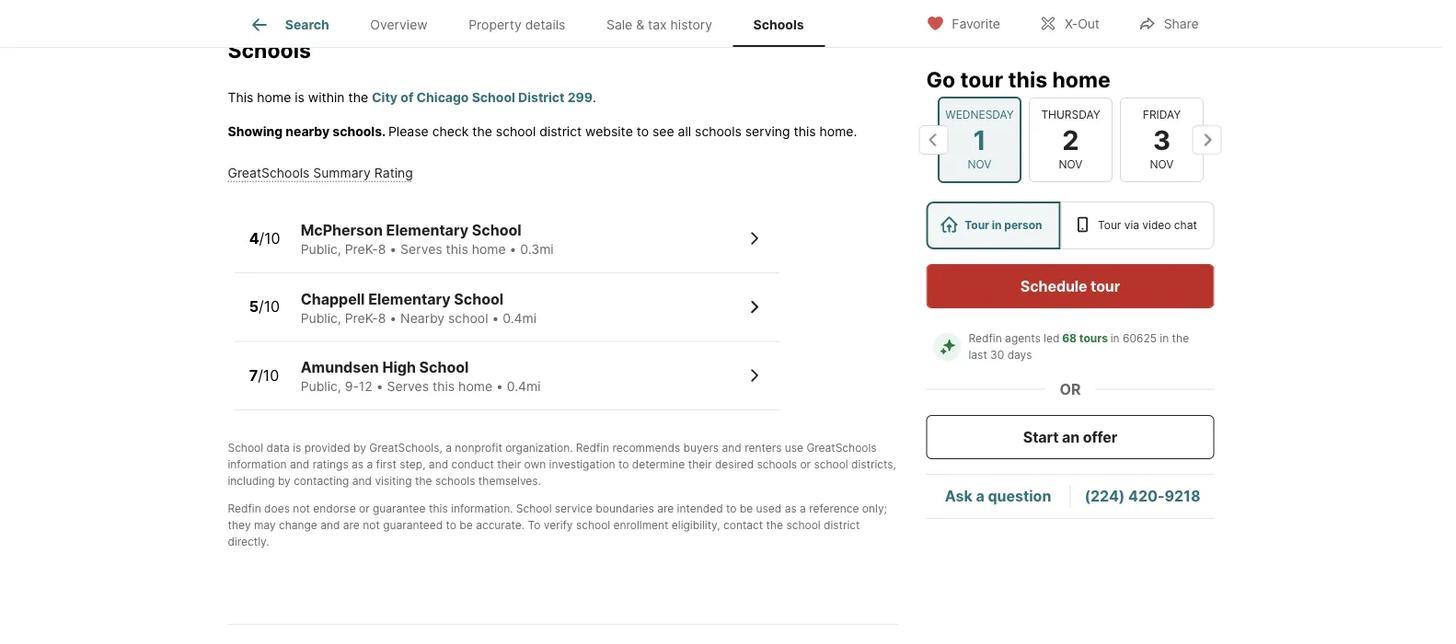 Task type: locate. For each thing, give the bounding box(es) containing it.
schools tab
[[733, 3, 825, 47]]

1 vertical spatial as
[[785, 502, 797, 515]]

buyers
[[683, 441, 719, 454]]

conduct
[[451, 458, 494, 471]]

public, inside chappell elementary school public, prek-8 • nearby school • 0.4mi
[[301, 310, 341, 326]]

/10 up 5 /10
[[259, 229, 280, 247]]

public, inside amundsen high school public, 9-12 • serves this home • 0.4mi
[[301, 379, 341, 394]]

ratings
[[313, 458, 349, 471]]

intended
[[677, 502, 723, 515]]

school inside first step, and conduct their own investigation to determine their desired schools or school districts, including by contacting and visiting the schools themselves.
[[814, 458, 848, 471]]

0 horizontal spatial district
[[540, 124, 582, 139]]

tour up wednesday
[[960, 66, 1003, 92]]

1 horizontal spatial tour
[[1098, 219, 1121, 232]]

60625
[[1123, 332, 1157, 345]]

elementary for chappell
[[368, 290, 451, 308]]

prek- for mcpherson
[[345, 241, 378, 257]]

3 public, from the top
[[301, 379, 341, 394]]

tour
[[960, 66, 1003, 92], [1091, 277, 1120, 295]]

public, for amundsen high school
[[301, 379, 341, 394]]

this up 'guaranteed'
[[429, 502, 448, 515]]

redfin up investigation
[[576, 441, 609, 454]]

a right ask
[[976, 487, 985, 505]]

1 vertical spatial 8
[[378, 310, 386, 326]]

in right tours
[[1111, 332, 1120, 345]]

district down district
[[540, 124, 582, 139]]

school left the districts,
[[814, 458, 848, 471]]

1 vertical spatial /10
[[259, 298, 280, 316]]

their down buyers
[[688, 458, 712, 471]]

be down information.
[[460, 518, 473, 532]]

/10 for 7
[[258, 366, 279, 384]]

1 vertical spatial not
[[363, 518, 380, 532]]

in left person on the right of page
[[992, 219, 1002, 232]]

1
[[973, 124, 986, 156]]

1 vertical spatial redfin
[[576, 441, 609, 454]]

summary
[[313, 165, 371, 181]]

is right "data"
[[293, 441, 301, 454]]

2 their from the left
[[688, 458, 712, 471]]

/10 for 5
[[259, 298, 280, 316]]

schedule tour button
[[926, 264, 1215, 308]]

tour right schedule
[[1091, 277, 1120, 295]]

0 vertical spatial schools
[[695, 124, 742, 139]]

1 horizontal spatial as
[[785, 502, 797, 515]]

2 prek- from the top
[[345, 310, 378, 326]]

.
[[593, 90, 596, 105]]

prek- down the "mcpherson"
[[345, 241, 378, 257]]

8 inside mcpherson elementary school public, prek-8 • serves this home • 0.3mi
[[378, 241, 386, 257]]

district
[[518, 90, 565, 105]]

1 vertical spatial elementary
[[368, 290, 451, 308]]

schools down "conduct"
[[435, 474, 475, 488]]

or right the endorse
[[359, 502, 370, 515]]

serves inside mcpherson elementary school public, prek-8 • serves this home • 0.3mi
[[400, 241, 442, 257]]

home
[[1052, 66, 1111, 92], [257, 90, 291, 105], [472, 241, 506, 257], [458, 379, 492, 394]]

schedule
[[1021, 277, 1088, 295]]

tour left via
[[1098, 219, 1121, 232]]

schools down search link
[[228, 37, 311, 63]]

be up contact
[[740, 502, 753, 515]]

4 /10
[[249, 229, 280, 247]]

2 public, from the top
[[301, 310, 341, 326]]

• up chappell elementary school public, prek-8 • nearby school • 0.4mi
[[390, 241, 397, 257]]

0 vertical spatial elementary
[[386, 221, 469, 239]]

0 horizontal spatial be
[[460, 518, 473, 532]]

1 8 from the top
[[378, 241, 386, 257]]

redfin up they
[[228, 502, 261, 515]]

2 vertical spatial redfin
[[228, 502, 261, 515]]

school
[[472, 90, 515, 105], [472, 221, 522, 239], [454, 290, 504, 308], [419, 358, 469, 376], [228, 441, 263, 454], [516, 502, 552, 515]]

does
[[264, 502, 290, 515]]

as inside , a nonprofit organization. redfin recommends buyers and renters use greatschools information and ratings as a
[[352, 458, 364, 471]]

2 vertical spatial public,
[[301, 379, 341, 394]]

prek- down the "chappell"
[[345, 310, 378, 326]]

tour left person on the right of page
[[965, 219, 989, 232]]

0 horizontal spatial redfin
[[228, 502, 261, 515]]

be inside guaranteed to be accurate. to verify school enrollment eligibility, contact the school district directly.
[[460, 518, 473, 532]]

2 tour from the left
[[1098, 219, 1121, 232]]

greatschools up step,
[[369, 441, 439, 454]]

420-
[[1128, 487, 1165, 505]]

0 vertical spatial redfin
[[969, 332, 1002, 345]]

1 horizontal spatial nov
[[1059, 158, 1082, 171]]

1 horizontal spatial district
[[824, 518, 860, 532]]

1 vertical spatial by
[[278, 474, 291, 488]]

1 vertical spatial is
[[293, 441, 301, 454]]

offer
[[1083, 428, 1118, 446]]

the down step,
[[415, 474, 432, 488]]

to down information.
[[446, 518, 457, 532]]

0 horizontal spatial are
[[343, 518, 360, 532]]

nov for 1
[[967, 158, 991, 171]]

search link
[[248, 14, 329, 36]]

0 vertical spatial public,
[[301, 241, 341, 257]]

serving
[[745, 124, 790, 139]]

tour via video chat
[[1098, 219, 1197, 232]]

schools
[[695, 124, 742, 139], [757, 458, 797, 471], [435, 474, 475, 488]]

investigation
[[549, 458, 615, 471]]

0 vertical spatial /10
[[259, 229, 280, 247]]

/10 down 5 /10
[[258, 366, 279, 384]]

serves up chappell elementary school public, prek-8 • nearby school • 0.4mi
[[400, 241, 442, 257]]

the left city
[[348, 90, 368, 105]]

not down "redfin does not endorse or guarantee this information."
[[363, 518, 380, 532]]

their up themselves.
[[497, 458, 521, 471]]

0 vertical spatial serves
[[400, 241, 442, 257]]

0 vertical spatial tour
[[960, 66, 1003, 92]]

schools right all
[[695, 124, 742, 139]]

2 8 from the top
[[378, 310, 386, 326]]

school right nearby
[[448, 310, 488, 326]]

•
[[390, 241, 397, 257], [510, 241, 517, 257], [390, 310, 397, 326], [492, 310, 499, 326], [376, 379, 383, 394], [496, 379, 503, 394]]

home up nonprofit
[[458, 379, 492, 394]]

0 horizontal spatial or
[[359, 502, 370, 515]]

prek-
[[345, 241, 378, 257], [345, 310, 378, 326]]

this inside amundsen high school public, 9-12 • serves this home • 0.4mi
[[433, 379, 455, 394]]

school
[[496, 124, 536, 139], [448, 310, 488, 326], [814, 458, 848, 471], [576, 518, 610, 532], [786, 518, 821, 532]]

to inside first step, and conduct their own investigation to determine their desired schools or school districts, including by contacting and visiting the schools themselves.
[[619, 458, 629, 471]]

favorite
[[952, 16, 1000, 32]]

0 horizontal spatial their
[[497, 458, 521, 471]]

video
[[1143, 219, 1171, 232]]

by right provided
[[353, 441, 366, 454]]

0 vertical spatial schools
[[753, 17, 804, 32]]

elementary down rating
[[386, 221, 469, 239]]

are up enrollment
[[657, 502, 674, 515]]

accurate.
[[476, 518, 525, 532]]

public,
[[301, 241, 341, 257], [301, 310, 341, 326], [301, 379, 341, 394]]

as right used
[[785, 502, 797, 515]]

public, inside mcpherson elementary school public, prek-8 • serves this home • 0.3mi
[[301, 241, 341, 257]]

12
[[359, 379, 373, 394]]

1 horizontal spatial schools
[[695, 124, 742, 139]]

a left reference
[[800, 502, 806, 515]]

details
[[525, 17, 566, 32]]

0 horizontal spatial in
[[992, 219, 1002, 232]]

elementary up nearby
[[368, 290, 451, 308]]

8 down the "mcpherson"
[[378, 241, 386, 257]]

guaranteed to be accurate. to verify school enrollment eligibility, contact the school district directly.
[[228, 518, 860, 548]]

visiting
[[375, 474, 412, 488]]

5
[[249, 298, 259, 316]]

prek- inside chappell elementary school public, prek-8 • nearby school • 0.4mi
[[345, 310, 378, 326]]

None button
[[937, 96, 1021, 183], [1029, 97, 1112, 182], [1120, 97, 1203, 182], [937, 96, 1021, 183], [1029, 97, 1112, 182], [1120, 97, 1203, 182]]

data
[[266, 441, 290, 454]]

tab list
[[228, 0, 839, 47]]

1 horizontal spatial greatschools
[[369, 441, 439, 454]]

tour inside schedule tour button
[[1091, 277, 1120, 295]]

to down recommends
[[619, 458, 629, 471]]

as inside school service boundaries are intended to be used as a reference only; they may change and are not
[[785, 502, 797, 515]]

elementary inside chappell elementary school public, prek-8 • nearby school • 0.4mi
[[368, 290, 451, 308]]

amundsen high school public, 9-12 • serves this home • 0.4mi
[[301, 358, 541, 394]]

this inside mcpherson elementary school public, prek-8 • serves this home • 0.3mi
[[446, 241, 468, 257]]

wednesday
[[945, 108, 1014, 121]]

redfin for redfin agents led 68 tours in 60625
[[969, 332, 1002, 345]]

0 vertical spatial as
[[352, 458, 364, 471]]

the right 60625
[[1172, 332, 1189, 345]]

to
[[528, 518, 541, 532]]

schools
[[753, 17, 804, 32], [228, 37, 311, 63]]

1 nov from the left
[[967, 158, 991, 171]]

0 vertical spatial is
[[295, 90, 305, 105]]

0 horizontal spatial as
[[352, 458, 364, 471]]

0 vertical spatial are
[[657, 502, 674, 515]]

as right ratings
[[352, 458, 364, 471]]

this
[[1008, 66, 1048, 92], [794, 124, 816, 139], [446, 241, 468, 257], [433, 379, 455, 394], [429, 502, 448, 515]]

serves inside amundsen high school public, 9-12 • serves this home • 0.4mi
[[387, 379, 429, 394]]

1 vertical spatial district
[[824, 518, 860, 532]]

is left within
[[295, 90, 305, 105]]

1 vertical spatial schools
[[228, 37, 311, 63]]

prek- inside mcpherson elementary school public, prek-8 • serves this home • 0.3mi
[[345, 241, 378, 257]]

this up chappell elementary school public, prek-8 • nearby school • 0.4mi
[[446, 241, 468, 257]]

1 public, from the top
[[301, 241, 341, 257]]

1 vertical spatial 0.4mi
[[507, 379, 541, 394]]

home left 0.3mi
[[472, 241, 506, 257]]

2 horizontal spatial nov
[[1150, 158, 1173, 171]]

redfin up last
[[969, 332, 1002, 345]]

in inside 'in the last 30 days'
[[1160, 332, 1169, 345]]

1 horizontal spatial be
[[740, 502, 753, 515]]

school down district
[[496, 124, 536, 139]]

sale & tax history tab
[[586, 3, 733, 47]]

or
[[800, 458, 811, 471], [359, 502, 370, 515]]

previous image
[[919, 125, 949, 155]]

determine
[[632, 458, 685, 471]]

1 vertical spatial serves
[[387, 379, 429, 394]]

not up the change
[[293, 502, 310, 515]]

0 vertical spatial prek-
[[345, 241, 378, 257]]

1 vertical spatial public,
[[301, 310, 341, 326]]

and down ,
[[429, 458, 448, 471]]

1 vertical spatial tour
[[1091, 277, 1120, 295]]

chicago
[[417, 90, 469, 105]]

an
[[1062, 428, 1080, 446]]

nov down the 2
[[1059, 158, 1082, 171]]

• right "12" at the left bottom of page
[[376, 379, 383, 394]]

serves for high
[[387, 379, 429, 394]]

1 horizontal spatial their
[[688, 458, 712, 471]]

public, down amundsen
[[301, 379, 341, 394]]

be inside school service boundaries are intended to be used as a reference only; they may change and are not
[[740, 502, 753, 515]]

and down the endorse
[[320, 518, 340, 532]]

2 nov from the left
[[1059, 158, 1082, 171]]

public, down the "mcpherson"
[[301, 241, 341, 257]]

public, down the "chappell"
[[301, 310, 341, 326]]

tour for tour via video chat
[[1098, 219, 1121, 232]]

eligibility,
[[672, 518, 720, 532]]

sale & tax history
[[607, 17, 712, 32]]

to up contact
[[726, 502, 737, 515]]

/10 left the "chappell"
[[259, 298, 280, 316]]

wednesday 1 nov
[[945, 108, 1014, 171]]

overview tab
[[350, 3, 448, 47]]

1 horizontal spatial schools
[[753, 17, 804, 32]]

this left home.
[[794, 124, 816, 139]]

first step, and conduct their own investigation to determine their desired schools or school districts, including by contacting and visiting the schools themselves.
[[228, 458, 896, 488]]

list box
[[926, 202, 1215, 249]]

to inside guaranteed to be accurate. to verify school enrollment eligibility, contact the school district directly.
[[446, 518, 457, 532]]

prek- for chappell
[[345, 310, 378, 326]]

• right nearby
[[492, 310, 499, 326]]

0 vertical spatial 0.4mi
[[503, 310, 537, 326]]

5 /10
[[249, 298, 280, 316]]

the
[[348, 90, 368, 105], [472, 124, 492, 139], [1172, 332, 1189, 345], [415, 474, 432, 488], [766, 518, 783, 532]]

1 horizontal spatial redfin
[[576, 441, 609, 454]]

greatschools up the districts,
[[807, 441, 877, 454]]

1 tour from the left
[[965, 219, 989, 232]]

0.3mi
[[520, 241, 554, 257]]

not inside school service boundaries are intended to be used as a reference only; they may change and are not
[[363, 518, 380, 532]]

to
[[637, 124, 649, 139], [619, 458, 629, 471], [726, 502, 737, 515], [446, 518, 457, 532]]

as
[[352, 458, 364, 471], [785, 502, 797, 515]]

8
[[378, 241, 386, 257], [378, 310, 386, 326]]

0 vertical spatial be
[[740, 502, 753, 515]]

0 horizontal spatial by
[[278, 474, 291, 488]]

0 horizontal spatial tour
[[960, 66, 1003, 92]]

this up ,
[[433, 379, 455, 394]]

nov inside thursday 2 nov
[[1059, 158, 1082, 171]]

tours
[[1079, 332, 1108, 345]]

1 prek- from the top
[[345, 241, 378, 257]]

and up desired
[[722, 441, 742, 454]]

tab list containing search
[[228, 0, 839, 47]]

0 vertical spatial or
[[800, 458, 811, 471]]

• up nonprofit
[[496, 379, 503, 394]]

0 horizontal spatial not
[[293, 502, 310, 515]]

city
[[372, 90, 398, 105]]

elementary inside mcpherson elementary school public, prek-8 • serves this home • 0.3mi
[[386, 221, 469, 239]]

1 horizontal spatial by
[[353, 441, 366, 454]]

/10 for 4
[[259, 229, 280, 247]]

nov down the 1
[[967, 158, 991, 171]]

school inside mcpherson elementary school public, prek-8 • serves this home • 0.3mi
[[472, 221, 522, 239]]

2 vertical spatial /10
[[258, 366, 279, 384]]

2 horizontal spatial greatschools
[[807, 441, 877, 454]]

mcpherson
[[301, 221, 383, 239]]

tour
[[965, 219, 989, 232], [1098, 219, 1121, 232]]

nov inside wednesday 1 nov
[[967, 158, 991, 171]]

school down service
[[576, 518, 610, 532]]

nov down 3
[[1150, 158, 1173, 171]]

school up to
[[516, 502, 552, 515]]

boundaries
[[596, 502, 654, 515]]

1 vertical spatial schools
[[757, 458, 797, 471]]

8 inside chappell elementary school public, prek-8 • nearby school • 0.4mi
[[378, 310, 386, 326]]

overview
[[370, 17, 428, 32]]

0 vertical spatial not
[[293, 502, 310, 515]]

/10
[[259, 229, 280, 247], [259, 298, 280, 316], [258, 366, 279, 384]]

thursday 2 nov
[[1041, 108, 1100, 171]]

0 horizontal spatial tour
[[965, 219, 989, 232]]

0 horizontal spatial nov
[[967, 158, 991, 171]]

1 horizontal spatial not
[[363, 518, 380, 532]]

2 vertical spatial schools
[[435, 474, 475, 488]]

in right 60625
[[1160, 332, 1169, 345]]

0.4mi down 0.3mi
[[503, 310, 537, 326]]

8 left nearby
[[378, 310, 386, 326]]

schools down renters
[[757, 458, 797, 471]]

public, for chappell elementary school
[[301, 310, 341, 326]]

2 horizontal spatial redfin
[[969, 332, 1002, 345]]

0 vertical spatial 8
[[378, 241, 386, 257]]

2 horizontal spatial in
[[1160, 332, 1169, 345]]

0.4mi inside amundsen high school public, 9-12 • serves this home • 0.4mi
[[507, 379, 541, 394]]

schools right history on the top left
[[753, 17, 804, 32]]

0.4mi up organization.
[[507, 379, 541, 394]]

including
[[228, 474, 275, 488]]

serves down high in the bottom of the page
[[387, 379, 429, 394]]

district down reference
[[824, 518, 860, 532]]

school service boundaries are intended to be used as a reference only; they may change and are not
[[228, 502, 887, 532]]

they
[[228, 518, 251, 532]]

are down the endorse
[[343, 518, 360, 532]]

1 vertical spatial be
[[460, 518, 473, 532]]

school down mcpherson elementary school public, prek-8 • serves this home • 0.3mi
[[454, 290, 504, 308]]

1 their from the left
[[497, 458, 521, 471]]

tour inside tour in person option
[[965, 219, 989, 232]]

1 vertical spatial prek-
[[345, 310, 378, 326]]

1 horizontal spatial tour
[[1091, 277, 1120, 295]]

the down used
[[766, 518, 783, 532]]

2 horizontal spatial schools
[[757, 458, 797, 471]]

or down use
[[800, 458, 811, 471]]

nov inside friday 3 nov
[[1150, 158, 1173, 171]]

tour inside "tour via video chat" option
[[1098, 219, 1121, 232]]

this home is within the city of chicago school district 299 .
[[228, 90, 596, 105]]

nearby
[[400, 310, 445, 326]]

nov for 2
[[1059, 158, 1082, 171]]

showing
[[228, 124, 283, 139]]

greatschools down showing on the left top of page
[[228, 165, 310, 181]]

in
[[992, 219, 1002, 232], [1111, 332, 1120, 345], [1160, 332, 1169, 345]]

school right high in the bottom of the page
[[419, 358, 469, 376]]

by inside first step, and conduct their own investigation to determine their desired schools or school districts, including by contacting and visiting the schools themselves.
[[278, 474, 291, 488]]

school up 0.3mi
[[472, 221, 522, 239]]

start
[[1023, 428, 1059, 446]]

by up "does"
[[278, 474, 291, 488]]

1 vertical spatial or
[[359, 502, 370, 515]]

3 nov from the left
[[1150, 158, 1173, 171]]

1 horizontal spatial or
[[800, 458, 811, 471]]

tour via video chat option
[[1061, 202, 1215, 249]]

nonprofit
[[455, 441, 502, 454]]

4
[[249, 229, 259, 247]]



Task type: describe. For each thing, give the bounding box(es) containing it.
desired
[[715, 458, 754, 471]]

redfin for redfin does not endorse or guarantee this information.
[[228, 502, 261, 515]]

school inside school service boundaries are intended to be used as a reference only; they may change and are not
[[516, 502, 552, 515]]

ask a question
[[945, 487, 1051, 505]]

this up thursday
[[1008, 66, 1048, 92]]

• left 0.3mi
[[510, 241, 517, 257]]

nearby
[[286, 124, 330, 139]]

property details tab
[[448, 3, 586, 47]]

chappell
[[301, 290, 365, 308]]

used
[[756, 502, 782, 515]]

reference
[[809, 502, 859, 515]]

redfin inside , a nonprofit organization. redfin recommends buyers and renters use greatschools information and ratings as a
[[576, 441, 609, 454]]

guaranteed
[[383, 518, 443, 532]]

greatschools inside , a nonprofit organization. redfin recommends buyers and renters use greatschools information and ratings as a
[[807, 441, 877, 454]]

next image
[[1192, 125, 1222, 155]]

(224) 420-9218 link
[[1085, 487, 1201, 505]]

nov for 3
[[1150, 158, 1173, 171]]

city of chicago school district 299 link
[[372, 90, 593, 105]]

the inside 'in the last 30 days'
[[1172, 332, 1189, 345]]

property
[[469, 17, 522, 32]]

1 horizontal spatial in
[[1111, 332, 1120, 345]]

chat
[[1174, 219, 1197, 232]]

2
[[1062, 124, 1079, 156]]

within
[[308, 90, 345, 105]]

serves for elementary
[[400, 241, 442, 257]]

districts,
[[851, 458, 896, 471]]

contact
[[723, 518, 763, 532]]

led
[[1044, 332, 1060, 345]]

tour for schedule
[[1091, 277, 1120, 295]]

own
[[524, 458, 546, 471]]

school inside chappell elementary school public, prek-8 • nearby school • 0.4mi
[[454, 290, 504, 308]]

9-
[[345, 379, 359, 394]]

in inside option
[[992, 219, 1002, 232]]

thursday
[[1041, 108, 1100, 121]]

0 vertical spatial district
[[540, 124, 582, 139]]

30
[[990, 348, 1004, 362]]

schools inside tab
[[753, 17, 804, 32]]

agents
[[1005, 332, 1041, 345]]

see
[[653, 124, 674, 139]]

please
[[388, 124, 429, 139]]

in the last 30 days
[[969, 332, 1192, 362]]

endorse
[[313, 502, 356, 515]]

, a nonprofit organization. redfin recommends buyers and renters use greatschools information and ratings as a
[[228, 441, 877, 471]]

and up "redfin does not endorse or guarantee this information."
[[352, 474, 372, 488]]

school inside chappell elementary school public, prek-8 • nearby school • 0.4mi
[[448, 310, 488, 326]]

7
[[249, 366, 258, 384]]

person
[[1004, 219, 1042, 232]]

friday 3 nov
[[1143, 108, 1181, 171]]

a left the first
[[367, 458, 373, 471]]

school inside amundsen high school public, 9-12 • serves this home • 0.4mi
[[419, 358, 469, 376]]

redfin does not endorse or guarantee this information.
[[228, 502, 513, 515]]

the right check at the left top of the page
[[472, 124, 492, 139]]

this
[[228, 90, 253, 105]]

0 horizontal spatial greatschools
[[228, 165, 310, 181]]

or inside first step, and conduct their own investigation to determine their desired schools or school districts, including by contacting and visiting the schools themselves.
[[800, 458, 811, 471]]

question
[[988, 487, 1051, 505]]

school up information
[[228, 441, 263, 454]]

organization.
[[505, 441, 573, 454]]

tour for tour in person
[[965, 219, 989, 232]]

via
[[1124, 219, 1139, 232]]

history
[[671, 17, 712, 32]]

property details
[[469, 17, 566, 32]]

information.
[[451, 502, 513, 515]]

&
[[636, 17, 644, 32]]

list box containing tour in person
[[926, 202, 1215, 249]]

service
[[555, 502, 593, 515]]

high
[[382, 358, 416, 376]]

all
[[678, 124, 691, 139]]

1 horizontal spatial are
[[657, 502, 674, 515]]

schools.
[[333, 124, 385, 139]]

step,
[[400, 458, 426, 471]]

the inside guaranteed to be accurate. to verify school enrollment eligibility, contact the school district directly.
[[766, 518, 783, 532]]

greatschools summary rating
[[228, 165, 413, 181]]

tour in person
[[965, 219, 1042, 232]]

is for within
[[295, 90, 305, 105]]

verify
[[544, 518, 573, 532]]

check
[[432, 124, 469, 139]]

0 horizontal spatial schools
[[228, 37, 311, 63]]

renters
[[745, 441, 782, 454]]

out
[[1078, 16, 1100, 32]]

elementary for mcpherson
[[386, 221, 469, 239]]

x-out button
[[1023, 4, 1115, 42]]

and inside school service boundaries are intended to be used as a reference only; they may change and are not
[[320, 518, 340, 532]]

rating
[[374, 165, 413, 181]]

only;
[[862, 502, 887, 515]]

last
[[969, 348, 987, 362]]

of
[[401, 90, 414, 105]]

district inside guaranteed to be accurate. to verify school enrollment eligibility, contact the school district directly.
[[824, 518, 860, 532]]

search
[[285, 17, 329, 32]]

chappell elementary school public, prek-8 • nearby school • 0.4mi
[[301, 290, 537, 326]]

8 for mcpherson
[[378, 241, 386, 257]]

enrollment
[[613, 518, 669, 532]]

to inside school service boundaries are intended to be used as a reference only; they may change and are not
[[726, 502, 737, 515]]

directly.
[[228, 535, 269, 548]]

information
[[228, 458, 287, 471]]

may
[[254, 518, 276, 532]]

greatschools summary rating link
[[228, 165, 413, 181]]

start an offer
[[1023, 428, 1118, 446]]

home up thursday
[[1052, 66, 1111, 92]]

home inside amundsen high school public, 9-12 • serves this home • 0.4mi
[[458, 379, 492, 394]]

(224) 420-9218
[[1085, 487, 1201, 505]]

0.4mi inside chappell elementary school public, prek-8 • nearby school • 0.4mi
[[503, 310, 537, 326]]

the inside first step, and conduct their own investigation to determine their desired schools or school districts, including by contacting and visiting the schools themselves.
[[415, 474, 432, 488]]

and up the contacting
[[290, 458, 310, 471]]

favorite button
[[911, 4, 1016, 42]]

sale
[[607, 17, 633, 32]]

mcpherson elementary school public, prek-8 • serves this home • 0.3mi
[[301, 221, 554, 257]]

or
[[1060, 380, 1081, 398]]

school left district
[[472, 90, 515, 105]]

days
[[1008, 348, 1032, 362]]

to left see
[[637, 124, 649, 139]]

provided
[[304, 441, 350, 454]]

guarantee
[[373, 502, 426, 515]]

tour for go
[[960, 66, 1003, 92]]

7 /10
[[249, 366, 279, 384]]

use
[[785, 441, 804, 454]]

x-out
[[1065, 16, 1100, 32]]

website
[[585, 124, 633, 139]]

1 vertical spatial are
[[343, 518, 360, 532]]

start an offer button
[[926, 415, 1215, 459]]

tour in person option
[[926, 202, 1061, 249]]

is for provided
[[293, 441, 301, 454]]

school down reference
[[786, 518, 821, 532]]

home right this
[[257, 90, 291, 105]]

go
[[926, 66, 956, 92]]

contacting
[[294, 474, 349, 488]]

a inside school service boundaries are intended to be used as a reference only; they may change and are not
[[800, 502, 806, 515]]

8 for chappell
[[378, 310, 386, 326]]

schedule tour
[[1021, 277, 1120, 295]]

0 vertical spatial by
[[353, 441, 366, 454]]

a right ,
[[446, 441, 452, 454]]

0 horizontal spatial schools
[[435, 474, 475, 488]]

• left nearby
[[390, 310, 397, 326]]

recommends
[[613, 441, 680, 454]]

public, for mcpherson elementary school
[[301, 241, 341, 257]]

showing nearby schools. please check the school district website to see all schools serving this home.
[[228, 124, 857, 139]]

home inside mcpherson elementary school public, prek-8 • serves this home • 0.3mi
[[472, 241, 506, 257]]



Task type: vqa. For each thing, say whether or not it's contained in the screenshot.
button
yes



